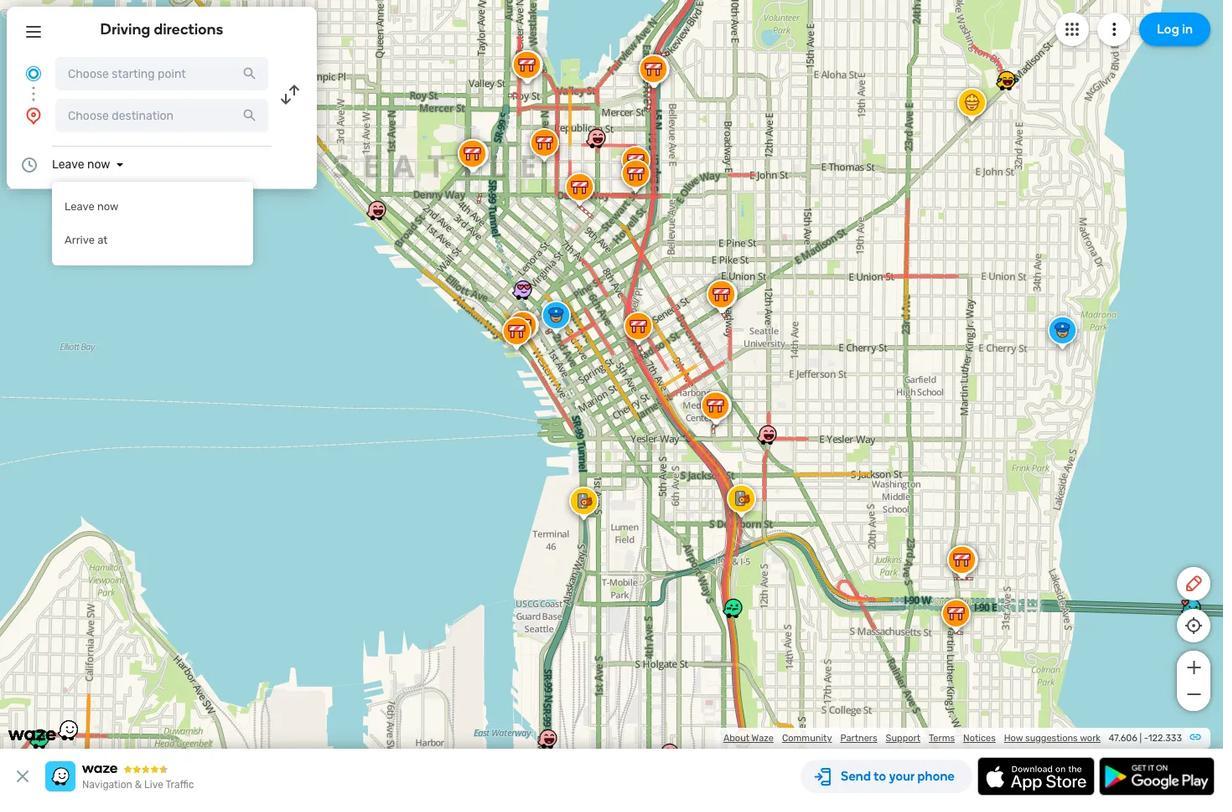 Task type: vqa. For each thing, say whether or not it's contained in the screenshot.
call image
no



Task type: locate. For each thing, give the bounding box(es) containing it.
community link
[[782, 734, 832, 744]]

terms link
[[929, 734, 955, 744]]

notices
[[963, 734, 996, 744]]

zoom in image
[[1183, 658, 1204, 678]]

leave right clock icon
[[52, 158, 84, 172]]

traffic
[[166, 780, 194, 791]]

leave up "arrive"
[[65, 200, 95, 213]]

about waze community partners support terms notices how suggestions work 47.606 | -122.333
[[723, 734, 1182, 744]]

0 vertical spatial leave
[[52, 158, 84, 172]]

now up at
[[97, 200, 119, 213]]

now
[[87, 158, 110, 172], [97, 200, 119, 213]]

arrive at
[[65, 234, 108, 246]]

leave now option
[[52, 190, 253, 224]]

leave now
[[52, 158, 110, 172], [65, 200, 119, 213]]

link image
[[1189, 731, 1202, 744]]

driving
[[100, 20, 150, 39]]

leave
[[52, 158, 84, 172], [65, 200, 95, 213]]

now up leave now option
[[87, 158, 110, 172]]

terms
[[929, 734, 955, 744]]

1 vertical spatial leave
[[65, 200, 95, 213]]

47.606
[[1109, 734, 1138, 744]]

0 vertical spatial leave now
[[52, 158, 110, 172]]

how
[[1004, 734, 1023, 744]]

waze
[[752, 734, 774, 744]]

1 vertical spatial now
[[97, 200, 119, 213]]

122.333
[[1148, 734, 1182, 744]]

about
[[723, 734, 750, 744]]

navigation & live traffic
[[82, 780, 194, 791]]

arrive at option
[[52, 224, 253, 257]]

leave now up arrive at
[[65, 200, 119, 213]]

support link
[[886, 734, 921, 744]]

leave now right clock icon
[[52, 158, 110, 172]]

location image
[[23, 106, 44, 126]]

x image
[[13, 767, 33, 787]]

pencil image
[[1184, 574, 1204, 594]]

suggestions
[[1025, 734, 1078, 744]]

1 vertical spatial leave now
[[65, 200, 119, 213]]

arrive
[[65, 234, 95, 246]]

now inside option
[[97, 200, 119, 213]]

support
[[886, 734, 921, 744]]



Task type: describe. For each thing, give the bounding box(es) containing it.
driving directions
[[100, 20, 223, 39]]

at
[[97, 234, 108, 246]]

clock image
[[19, 155, 39, 175]]

&
[[135, 780, 142, 791]]

notices link
[[963, 734, 996, 744]]

0 vertical spatial now
[[87, 158, 110, 172]]

how suggestions work link
[[1004, 734, 1101, 744]]

live
[[144, 780, 163, 791]]

zoom out image
[[1183, 685, 1204, 705]]

-
[[1144, 734, 1148, 744]]

partners
[[840, 734, 877, 744]]

Choose starting point text field
[[55, 57, 268, 91]]

community
[[782, 734, 832, 744]]

|
[[1140, 734, 1142, 744]]

Choose destination text field
[[55, 99, 268, 132]]

navigation
[[82, 780, 132, 791]]

leave inside option
[[65, 200, 95, 213]]

work
[[1080, 734, 1101, 744]]

current location image
[[23, 64, 44, 84]]

about waze link
[[723, 734, 774, 744]]

partners link
[[840, 734, 877, 744]]

directions
[[154, 20, 223, 39]]

leave now inside option
[[65, 200, 119, 213]]



